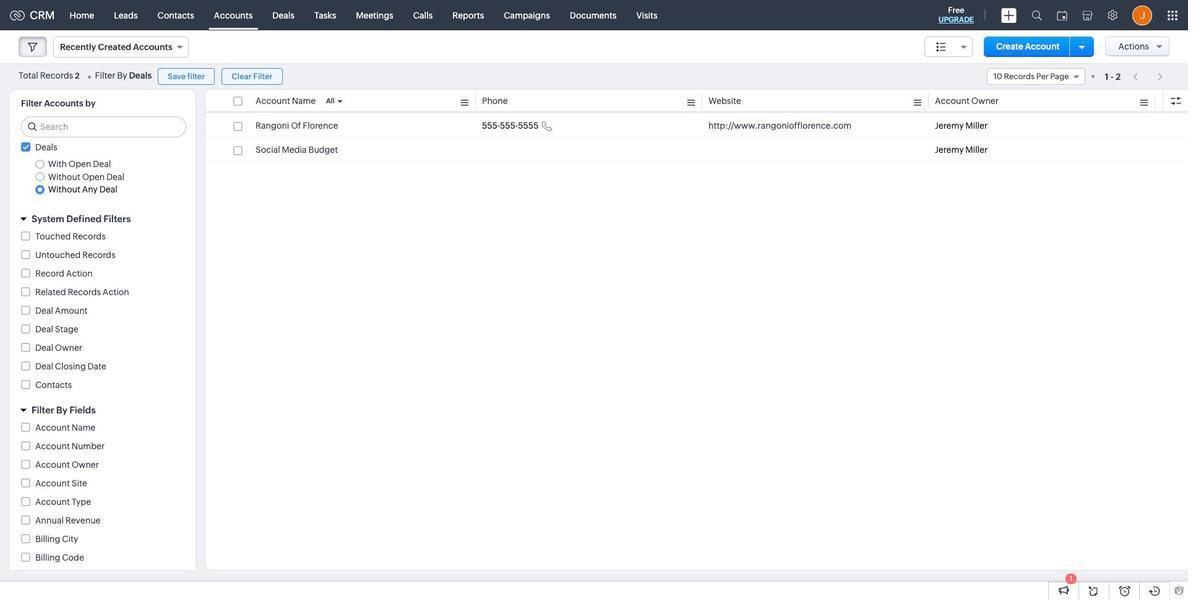 Task type: vqa. For each thing, say whether or not it's contained in the screenshot.
1st "User & System" FIELD from the bottom 'By'
no



Task type: describe. For each thing, give the bounding box(es) containing it.
logo image
[[10, 10, 25, 20]]

search image
[[1032, 10, 1042, 20]]

profile element
[[1125, 0, 1160, 30]]



Task type: locate. For each thing, give the bounding box(es) containing it.
None field
[[53, 37, 189, 58], [925, 37, 973, 57], [987, 68, 1085, 85], [53, 37, 189, 58], [987, 68, 1085, 85]]

Search text field
[[22, 117, 186, 137]]

search element
[[1024, 0, 1050, 30]]

navigation
[[1127, 67, 1170, 85]]

create menu element
[[994, 0, 1024, 30]]

profile image
[[1133, 5, 1152, 25]]

none field size
[[925, 37, 973, 57]]

calendar image
[[1057, 10, 1068, 20]]

row group
[[205, 114, 1188, 162]]

size image
[[936, 41, 946, 53]]

create menu image
[[1001, 8, 1017, 23]]



